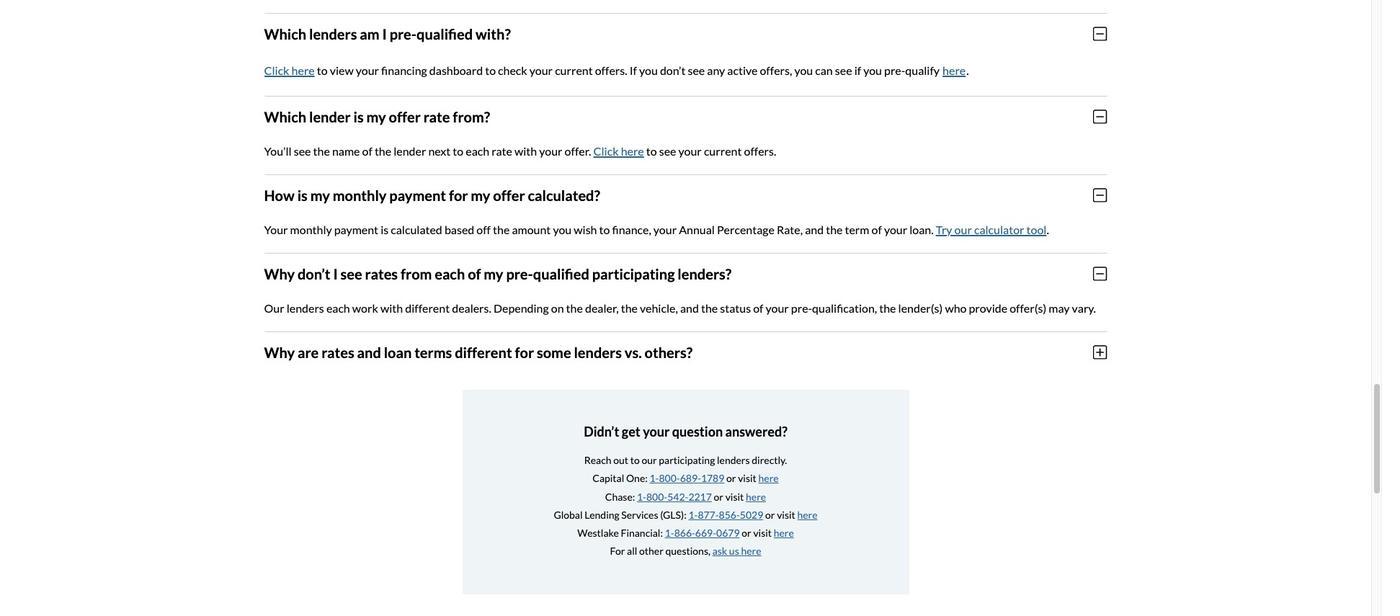 Task type: locate. For each thing, give the bounding box(es) containing it.
to down which lender is my offer rate from? dropdown button
[[646, 144, 657, 158]]

which for which lender is my offer rate from?
[[264, 108, 306, 125]]

0 vertical spatial rate
[[424, 108, 450, 125]]

different down from
[[405, 301, 450, 315]]

current
[[555, 63, 593, 77], [704, 144, 742, 158]]

lender left next
[[394, 144, 426, 158]]

0 vertical spatial .
[[967, 63, 969, 77]]

0 vertical spatial don't
[[660, 63, 686, 77]]

rates inside dropdown button
[[365, 265, 398, 282]]

here link for 1-800-542-2217
[[746, 491, 766, 503]]

0 vertical spatial is
[[354, 108, 364, 125]]

here link down directly.
[[759, 472, 779, 485]]

from?
[[453, 108, 490, 125]]

why inside button
[[264, 344, 295, 361]]

1 horizontal spatial offers.
[[744, 144, 777, 158]]

1 vertical spatial .
[[1047, 222, 1049, 236]]

0 vertical spatial click
[[264, 63, 289, 77]]

1 horizontal spatial different
[[455, 344, 512, 361]]

800-
[[659, 472, 680, 485], [646, 491, 668, 503]]

offer inside which lender is my offer rate from? dropdown button
[[389, 108, 421, 125]]

1 vertical spatial minus square image
[[1094, 266, 1107, 282]]

visit down directly.
[[738, 472, 757, 485]]

of
[[362, 144, 372, 158], [872, 222, 882, 236], [468, 265, 481, 282], [753, 301, 764, 315]]

if
[[630, 63, 637, 77]]

0 horizontal spatial is
[[297, 186, 308, 204]]

different inside why are rates and loan terms different for some lenders vs. others? button
[[455, 344, 512, 361]]

0 horizontal spatial don't
[[298, 265, 331, 282]]

rate up next
[[424, 108, 450, 125]]

each inside dropdown button
[[435, 265, 465, 282]]

here button
[[942, 60, 967, 81]]

1 vertical spatial click here link
[[594, 144, 644, 158]]

0 vertical spatial current
[[555, 63, 593, 77]]

why for why are rates and loan terms different for some lenders vs. others?
[[264, 344, 295, 361]]

our inside tab panel
[[955, 222, 972, 236]]

if
[[855, 63, 861, 77]]

1 horizontal spatial payment
[[389, 186, 446, 204]]

the right on
[[566, 301, 583, 315]]

ask
[[713, 545, 727, 557]]

loan.
[[910, 222, 934, 236]]

1 vertical spatial with
[[381, 301, 403, 315]]

chase:
[[605, 491, 635, 503]]

1 vertical spatial don't
[[298, 265, 331, 282]]

to inside reach out to our participating lenders directly. capital one: 1-800-689-1789 or visit here chase: 1-800-542-2217 or visit here global lending services (gls): 1-877-856-5029 or visit here westlake financial: 1-866-669-0679 or visit here for all other questions, ask us here
[[630, 454, 640, 466]]

rate,
[[777, 222, 803, 236]]

why
[[264, 265, 295, 282], [264, 344, 295, 361]]

0 vertical spatial rates
[[365, 265, 398, 282]]

wish
[[574, 222, 597, 236]]

1 vertical spatial different
[[455, 344, 512, 361]]

1 vertical spatial i
[[333, 265, 338, 282]]

2 horizontal spatial each
[[466, 144, 490, 158]]

0 vertical spatial qualified
[[417, 25, 473, 42]]

with left offer.
[[515, 144, 537, 158]]

. for which lenders am i pre-qualified with?
[[967, 63, 969, 77]]

minus square image
[[1094, 26, 1107, 42], [1094, 187, 1107, 203]]

1 vertical spatial why
[[264, 344, 295, 361]]

from
[[401, 265, 432, 282]]

pre-
[[390, 25, 417, 42], [884, 63, 906, 77], [506, 265, 533, 282], [791, 301, 812, 315]]

1789
[[701, 472, 725, 485]]

lending
[[585, 509, 620, 521]]

current left if in the top of the page
[[555, 63, 593, 77]]

1 minus square image from the top
[[1094, 109, 1107, 124]]

1 vertical spatial rates
[[322, 344, 354, 361]]

0 horizontal spatial payment
[[334, 222, 378, 236]]

my right how
[[310, 186, 330, 204]]

1 vertical spatial which
[[264, 108, 306, 125]]

1 vertical spatial payment
[[334, 222, 378, 236]]

rate
[[424, 108, 450, 125], [492, 144, 512, 158]]

0 horizontal spatial qualified
[[417, 25, 473, 42]]

which
[[264, 25, 306, 42], [264, 108, 306, 125]]

to left check
[[485, 63, 496, 77]]

and right rate,
[[805, 222, 824, 236]]

0 horizontal spatial click here link
[[264, 63, 315, 77]]

our right try
[[955, 222, 972, 236]]

questions,
[[666, 545, 711, 557]]

0 horizontal spatial different
[[405, 301, 450, 315]]

1 vertical spatial minus square image
[[1094, 187, 1107, 203]]

0679
[[717, 527, 740, 539]]

here right offer.
[[621, 144, 644, 158]]

click right offer.
[[594, 144, 619, 158]]

lenders left vs.
[[574, 344, 622, 361]]

5029
[[740, 509, 764, 521]]

lender(s)
[[899, 301, 943, 315]]

is left calculated
[[381, 222, 389, 236]]

rates left from
[[365, 265, 398, 282]]

1 horizontal spatial click
[[594, 144, 619, 158]]

why left are
[[264, 344, 295, 361]]

or
[[727, 472, 736, 485], [714, 491, 724, 503], [765, 509, 775, 521], [742, 527, 752, 539]]

669-
[[695, 527, 717, 539]]

800- up 1-800-542-2217 link
[[659, 472, 680, 485]]

our
[[955, 222, 972, 236], [642, 454, 657, 466]]

0 horizontal spatial offers.
[[595, 63, 628, 77]]

2 minus square image from the top
[[1094, 266, 1107, 282]]

0 horizontal spatial for
[[449, 186, 468, 204]]

here up 5029
[[746, 491, 766, 503]]

capital
[[593, 472, 624, 485]]

our
[[264, 301, 284, 315]]

1-800-542-2217 link
[[637, 491, 712, 503]]

1 which from the top
[[264, 25, 306, 42]]

the left name
[[313, 144, 330, 158]]

are
[[298, 344, 319, 361]]

0 vertical spatial lender
[[309, 108, 351, 125]]

rates
[[365, 265, 398, 282], [322, 344, 354, 361]]

pre- right status
[[791, 301, 812, 315]]

current down which lender is my offer rate from? dropdown button
[[704, 144, 742, 158]]

monthly
[[333, 186, 387, 204], [290, 222, 332, 236]]

minus square image for why don't i see rates from each of my pre-qualified participating lenders?
[[1094, 266, 1107, 282]]

0 horizontal spatial our
[[642, 454, 657, 466]]

see left any
[[688, 63, 705, 77]]

global
[[554, 509, 583, 521]]

1 horizontal spatial lender
[[394, 144, 426, 158]]

2 minus square image from the top
[[1094, 187, 1107, 203]]

1 vertical spatial rate
[[492, 144, 512, 158]]

to right out
[[630, 454, 640, 466]]

calculator
[[974, 222, 1025, 236]]

which inside which lender is my offer rate from? dropdown button
[[264, 108, 306, 125]]

1 horizontal spatial qualified
[[533, 265, 590, 282]]

minus square image
[[1094, 109, 1107, 124], [1094, 266, 1107, 282]]

1-877-856-5029 link
[[689, 509, 764, 521]]

1 horizontal spatial rate
[[492, 144, 512, 158]]

click here link left view
[[264, 63, 315, 77]]

1 horizontal spatial is
[[354, 108, 364, 125]]

. right qualify
[[967, 63, 969, 77]]

1 horizontal spatial and
[[680, 301, 699, 315]]

of right status
[[753, 301, 764, 315]]

1 minus square image from the top
[[1094, 26, 1107, 42]]

minus square image inside why don't i see rates from each of my pre-qualified participating lenders? dropdown button
[[1094, 266, 1107, 282]]

1 horizontal spatial rates
[[365, 265, 398, 282]]

your
[[356, 63, 379, 77], [530, 63, 553, 77], [539, 144, 563, 158], [679, 144, 702, 158], [654, 222, 677, 236], [884, 222, 908, 236], [766, 301, 789, 315], [643, 424, 670, 439]]

2 vertical spatial each
[[326, 301, 350, 315]]

here right qualify
[[943, 63, 966, 77]]

1 why from the top
[[264, 265, 295, 282]]

with right the work
[[381, 301, 403, 315]]

0 vertical spatial and
[[805, 222, 824, 236]]

services
[[622, 509, 658, 521]]

why for why don't i see rates from each of my pre-qualified participating lenders?
[[264, 265, 295, 282]]

0 vertical spatial minus square image
[[1094, 109, 1107, 124]]

offer
[[389, 108, 421, 125], [493, 186, 525, 204]]

click
[[264, 63, 289, 77], [594, 144, 619, 158]]

different
[[405, 301, 450, 315], [455, 344, 512, 361]]

0 vertical spatial for
[[449, 186, 468, 204]]

each
[[466, 144, 490, 158], [435, 265, 465, 282], [326, 301, 350, 315]]

pre- right am
[[390, 25, 417, 42]]

0 vertical spatial which
[[264, 25, 306, 42]]

1 horizontal spatial i
[[382, 25, 387, 42]]

you right if
[[864, 63, 882, 77]]

you left the can
[[795, 63, 813, 77]]

participating
[[592, 265, 675, 282], [659, 454, 715, 466]]

1 horizontal spatial for
[[515, 344, 534, 361]]

you left wish
[[553, 222, 572, 236]]

0 vertical spatial offers.
[[595, 63, 628, 77]]

1 vertical spatial qualified
[[533, 265, 590, 282]]

qualified up dashboard
[[417, 25, 473, 42]]

1 vertical spatial for
[[515, 344, 534, 361]]

. right calculator
[[1047, 222, 1049, 236]]

2 which from the top
[[264, 108, 306, 125]]

of inside dropdown button
[[468, 265, 481, 282]]

for up based
[[449, 186, 468, 204]]

minus square image inside which lenders am i pre-qualified with? dropdown button
[[1094, 26, 1107, 42]]

0 vertical spatial 800-
[[659, 472, 680, 485]]

for
[[449, 186, 468, 204], [515, 344, 534, 361]]

800- up (gls): in the left bottom of the page
[[646, 491, 668, 503]]

the right dealer,
[[621, 301, 638, 315]]

why inside dropdown button
[[264, 265, 295, 282]]

0 vertical spatial each
[[466, 144, 490, 158]]

your left offer.
[[539, 144, 563, 158]]

the down which lender is my offer rate from?
[[375, 144, 391, 158]]

qualified
[[417, 25, 473, 42], [533, 265, 590, 282]]

lender up name
[[309, 108, 351, 125]]

rate right next
[[492, 144, 512, 158]]

1 horizontal spatial .
[[1047, 222, 1049, 236]]

different down dealers.
[[455, 344, 512, 361]]

rates inside button
[[322, 344, 354, 361]]

each right from
[[435, 265, 465, 282]]

lenders up 1789
[[717, 454, 750, 466]]

here link
[[759, 472, 779, 485], [746, 491, 766, 503], [798, 509, 818, 521], [774, 527, 794, 539]]

monthly right your
[[290, 222, 332, 236]]

visit
[[738, 472, 757, 485], [726, 491, 744, 503], [777, 509, 796, 521], [754, 527, 772, 539]]

payment left calculated
[[334, 222, 378, 236]]

here link for 1-800-689-1789
[[759, 472, 779, 485]]

click here link
[[264, 63, 315, 77], [594, 144, 644, 158]]

view
[[330, 63, 354, 77]]

0 horizontal spatial and
[[357, 344, 381, 361]]

click here to view your financing dashboard to check your current offers. if you don't see any active offers, you can see if you pre-qualify here .
[[264, 63, 969, 77]]

1 vertical spatial current
[[704, 144, 742, 158]]

get
[[622, 424, 641, 439]]

monthly inside how is my monthly payment for my offer calculated? dropdown button
[[333, 186, 387, 204]]

next
[[428, 144, 451, 158]]

0 vertical spatial i
[[382, 25, 387, 42]]

rates right are
[[322, 344, 354, 361]]

click here link right offer.
[[594, 144, 644, 158]]

out
[[614, 454, 629, 466]]

and inside button
[[357, 344, 381, 361]]

0 vertical spatial our
[[955, 222, 972, 236]]

0 vertical spatial click here link
[[264, 63, 315, 77]]

1 horizontal spatial monthly
[[333, 186, 387, 204]]

0 horizontal spatial rates
[[322, 344, 354, 361]]

1 vertical spatial offer
[[493, 186, 525, 204]]

0 horizontal spatial monthly
[[290, 222, 332, 236]]

0 horizontal spatial .
[[967, 63, 969, 77]]

0 horizontal spatial rate
[[424, 108, 450, 125]]

2 vertical spatial and
[[357, 344, 381, 361]]

may
[[1049, 301, 1070, 315]]

click left view
[[264, 63, 289, 77]]

offer down financing
[[389, 108, 421, 125]]

my
[[367, 108, 386, 125], [310, 186, 330, 204], [471, 186, 490, 204], [484, 265, 503, 282]]

participating up vehicle, in the left of the page
[[592, 265, 675, 282]]

participating up 1-800-689-1789 link
[[659, 454, 715, 466]]

visit down 5029
[[754, 527, 772, 539]]

0 horizontal spatial lender
[[309, 108, 351, 125]]

don't inside dropdown button
[[298, 265, 331, 282]]

of up dealers.
[[468, 265, 481, 282]]

see up the work
[[341, 265, 362, 282]]

the left "lender(s)"
[[880, 301, 896, 315]]

2 why from the top
[[264, 344, 295, 361]]

0 horizontal spatial click
[[264, 63, 289, 77]]

each down 'from?'
[[466, 144, 490, 158]]

offer.
[[565, 144, 591, 158]]

here right 0679
[[774, 527, 794, 539]]

here link right 0679
[[774, 527, 794, 539]]

0 horizontal spatial offer
[[389, 108, 421, 125]]

you'll
[[264, 144, 292, 158]]

offers.
[[595, 63, 628, 77], [744, 144, 777, 158]]

term
[[845, 222, 870, 236]]

payment up calculated
[[389, 186, 446, 204]]

.
[[967, 63, 969, 77], [1047, 222, 1049, 236]]

lender
[[309, 108, 351, 125], [394, 144, 426, 158]]

minus square image for how is my monthly payment for my offer calculated?
[[1094, 187, 1107, 203]]

or right 2217
[[714, 491, 724, 503]]

0 vertical spatial monthly
[[333, 186, 387, 204]]

each left the work
[[326, 301, 350, 315]]

qualify
[[906, 63, 940, 77]]

work
[[352, 301, 378, 315]]

is up name
[[354, 108, 364, 125]]

for inside dropdown button
[[449, 186, 468, 204]]

to right wish
[[599, 222, 610, 236]]

1 horizontal spatial offer
[[493, 186, 525, 204]]

0 vertical spatial offer
[[389, 108, 421, 125]]

1 vertical spatial each
[[435, 265, 465, 282]]

our up one:
[[642, 454, 657, 466]]

lenders inside reach out to our participating lenders directly. capital one: 1-800-689-1789 or visit here chase: 1-800-542-2217 or visit here global lending services (gls): 1-877-856-5029 or visit here westlake financial: 1-866-669-0679 or visit here for all other questions, ask us here
[[717, 454, 750, 466]]

0 vertical spatial payment
[[389, 186, 446, 204]]

check
[[498, 63, 527, 77]]

689-
[[680, 472, 701, 485]]

1 horizontal spatial current
[[704, 144, 742, 158]]

minus square image inside how is my monthly payment for my offer calculated? dropdown button
[[1094, 187, 1107, 203]]

1-866-669-0679 link
[[665, 527, 740, 539]]

payment
[[389, 186, 446, 204], [334, 222, 378, 236]]

here right 5029
[[798, 509, 818, 521]]

1 vertical spatial participating
[[659, 454, 715, 466]]

and left loan
[[357, 344, 381, 361]]

offer up amount
[[493, 186, 525, 204]]

which inside which lenders am i pre-qualified with? dropdown button
[[264, 25, 306, 42]]

lenders left am
[[309, 25, 357, 42]]

1 vertical spatial is
[[297, 186, 308, 204]]

2 vertical spatial is
[[381, 222, 389, 236]]

which lenders am i pre-qualified with? button
[[264, 13, 1107, 54]]

or right 0679
[[742, 527, 752, 539]]

1 horizontal spatial our
[[955, 222, 972, 236]]

1 vertical spatial our
[[642, 454, 657, 466]]

participating inside reach out to our participating lenders directly. capital one: 1-800-689-1789 or visit here chase: 1-800-542-2217 or visit here global lending services (gls): 1-877-856-5029 or visit here westlake financial: 1-866-669-0679 or visit here for all other questions, ask us here
[[659, 454, 715, 466]]

provide
[[969, 301, 1008, 315]]

1 horizontal spatial each
[[435, 265, 465, 282]]

0 vertical spatial with
[[515, 144, 537, 158]]

vs.
[[625, 344, 642, 361]]

minus square image inside which lender is my offer rate from? dropdown button
[[1094, 109, 1107, 124]]

and right vehicle, in the left of the page
[[680, 301, 699, 315]]

0 vertical spatial why
[[264, 265, 295, 282]]

here right the us
[[741, 545, 762, 557]]

0 vertical spatial participating
[[592, 265, 675, 282]]



Task type: vqa. For each thing, say whether or not it's contained in the screenshot.
INFINITI great
no



Task type: describe. For each thing, give the bounding box(es) containing it.
vehicle,
[[640, 301, 678, 315]]

1 vertical spatial click
[[594, 144, 619, 158]]

qualification,
[[812, 301, 877, 315]]

your monthly payment is calculated based off the amount you wish to finance, your annual percentage rate, and the term of your loan. try our calculator tool .
[[264, 222, 1049, 236]]

didn't get your question answered?
[[584, 424, 788, 439]]

1 vertical spatial and
[[680, 301, 699, 315]]

here link for 1-866-669-0679
[[774, 527, 794, 539]]

rate inside dropdown button
[[424, 108, 450, 125]]

the left term at the top right of the page
[[826, 222, 843, 236]]

your right check
[[530, 63, 553, 77]]

our inside reach out to our participating lenders directly. capital one: 1-800-689-1789 or visit here chase: 1-800-542-2217 or visit here global lending services (gls): 1-877-856-5029 or visit here westlake financial: 1-866-669-0679 or visit here for all other questions, ask us here
[[642, 454, 657, 466]]

am
[[360, 25, 380, 42]]

on
[[551, 301, 564, 315]]

reach out to our participating lenders directly. capital one: 1-800-689-1789 or visit here chase: 1-800-542-2217 or visit here global lending services (gls): 1-877-856-5029 or visit here westlake financial: 1-866-669-0679 or visit here for all other questions, ask us here
[[554, 454, 818, 557]]

1- up services
[[637, 491, 647, 503]]

why don't i see rates from each of my pre-qualified participating lenders? button
[[264, 253, 1107, 294]]

. for how is my monthly payment for my offer calculated?
[[1047, 222, 1049, 236]]

1 horizontal spatial click here link
[[594, 144, 644, 158]]

participating inside dropdown button
[[592, 265, 675, 282]]

depending
[[494, 301, 549, 315]]

didn't
[[584, 424, 619, 439]]

1 vertical spatial monthly
[[290, 222, 332, 236]]

your right view
[[356, 63, 379, 77]]

your left loan.
[[884, 222, 908, 236]]

1-800-689-1789 link
[[650, 472, 725, 485]]

some
[[537, 344, 571, 361]]

dashboard
[[429, 63, 483, 77]]

lenders inside button
[[574, 344, 622, 361]]

off
[[477, 222, 491, 236]]

financing
[[381, 63, 427, 77]]

0 horizontal spatial current
[[555, 63, 593, 77]]

see down which lender is my offer rate from? dropdown button
[[659, 144, 676, 158]]

can
[[815, 63, 833, 77]]

dealer,
[[585, 301, 619, 315]]

2 horizontal spatial and
[[805, 222, 824, 236]]

the left status
[[701, 301, 718, 315]]

or right 1789
[[727, 472, 736, 485]]

vary.
[[1072, 301, 1096, 315]]

offers,
[[760, 63, 792, 77]]

calculated?
[[528, 186, 600, 204]]

for inside button
[[515, 344, 534, 361]]

my up off on the top left of the page
[[471, 186, 490, 204]]

westlake
[[577, 527, 619, 539]]

annual
[[679, 222, 715, 236]]

based
[[445, 222, 474, 236]]

tool
[[1027, 222, 1047, 236]]

name
[[332, 144, 360, 158]]

visit right 5029
[[777, 509, 796, 521]]

finance,
[[612, 222, 651, 236]]

loan
[[384, 344, 412, 361]]

1 vertical spatial lender
[[394, 144, 426, 158]]

try our calculator tool link
[[936, 222, 1047, 236]]

payment inside dropdown button
[[389, 186, 446, 204]]

1 vertical spatial offers.
[[744, 144, 777, 158]]

to right next
[[453, 144, 464, 158]]

2217
[[689, 491, 712, 503]]

of right term at the top right of the page
[[872, 222, 882, 236]]

percentage
[[717, 222, 775, 236]]

866-
[[674, 527, 695, 539]]

how is my monthly payment for my offer calculated?
[[264, 186, 600, 204]]

why are rates and loan terms different for some lenders vs. others? button
[[264, 332, 1107, 372]]

try
[[936, 222, 953, 236]]

0 horizontal spatial with
[[381, 301, 403, 315]]

(gls):
[[660, 509, 687, 521]]

0 horizontal spatial i
[[333, 265, 338, 282]]

of right name
[[362, 144, 372, 158]]

you right if in the top of the page
[[639, 63, 658, 77]]

answered?
[[726, 424, 788, 439]]

your right status
[[766, 301, 789, 315]]

pre- right if
[[884, 63, 906, 77]]

which for which lenders am i pre-qualified with?
[[264, 25, 306, 42]]

your left annual at the top of the page
[[654, 222, 677, 236]]

lenders?
[[678, 265, 732, 282]]

active
[[728, 63, 758, 77]]

why are rates and loan terms different for some lenders vs. others?
[[264, 344, 693, 361]]

our participating lenders & rates tab panel
[[264, 0, 1107, 378]]

others?
[[645, 344, 693, 361]]

877-
[[698, 509, 719, 521]]

856-
[[719, 509, 740, 521]]

plus square image
[[1094, 344, 1107, 360]]

ask us here link
[[713, 545, 762, 557]]

who
[[945, 301, 967, 315]]

2 horizontal spatial is
[[381, 222, 389, 236]]

status
[[720, 301, 751, 315]]

amount
[[512, 222, 551, 236]]

to left view
[[317, 63, 328, 77]]

or right 5029
[[765, 509, 775, 521]]

1- down (gls): in the left bottom of the page
[[665, 527, 674, 539]]

my up dealers.
[[484, 265, 503, 282]]

1- down 2217
[[689, 509, 698, 521]]

minus square image for which lenders am i pre-qualified with?
[[1094, 26, 1107, 42]]

lenders inside dropdown button
[[309, 25, 357, 42]]

1 horizontal spatial with
[[515, 144, 537, 158]]

offer inside how is my monthly payment for my offer calculated? dropdown button
[[493, 186, 525, 204]]

1- right one:
[[650, 472, 659, 485]]

our lenders each work with different dealers. depending on the dealer, the vehicle, and the status of your pre-qualification, the lender(s) who provide offer(s) may vary.
[[264, 301, 1096, 315]]

0 vertical spatial different
[[405, 301, 450, 315]]

which lenders am i pre-qualified with?
[[264, 25, 511, 42]]

lender inside dropdown button
[[309, 108, 351, 125]]

with?
[[476, 25, 511, 42]]

visit up 856-
[[726, 491, 744, 503]]

why don't i see rates from each of my pre-qualified participating lenders?
[[264, 265, 732, 282]]

minus square image for which lender is my offer rate from?
[[1094, 109, 1107, 124]]

lenders right "our"
[[287, 301, 324, 315]]

any
[[707, 63, 725, 77]]

you'll see the name of the lender next to each rate with your offer. click here to see your current offers.
[[264, 144, 777, 158]]

directly.
[[752, 454, 787, 466]]

other
[[639, 545, 664, 557]]

my down financing
[[367, 108, 386, 125]]

1 vertical spatial 800-
[[646, 491, 668, 503]]

which lender is my offer rate from?
[[264, 108, 490, 125]]

the right off on the top left of the page
[[493, 222, 510, 236]]

your
[[264, 222, 288, 236]]

offer(s)
[[1010, 301, 1047, 315]]

see left if
[[835, 63, 852, 77]]

us
[[729, 545, 739, 557]]

question
[[672, 424, 723, 439]]

how
[[264, 186, 295, 204]]

here down directly.
[[759, 472, 779, 485]]

for
[[610, 545, 625, 557]]

see inside dropdown button
[[341, 265, 362, 282]]

your right "get" at bottom
[[643, 424, 670, 439]]

one:
[[626, 472, 648, 485]]

here link for 1-877-856-5029
[[798, 509, 818, 521]]

0 horizontal spatial each
[[326, 301, 350, 315]]

dealers.
[[452, 301, 492, 315]]

how is my monthly payment for my offer calculated? button
[[264, 175, 1107, 215]]

here left view
[[292, 63, 315, 77]]

1 horizontal spatial don't
[[660, 63, 686, 77]]

542-
[[668, 491, 689, 503]]

financial:
[[621, 527, 663, 539]]

calculated
[[391, 222, 442, 236]]

your down which lender is my offer rate from? dropdown button
[[679, 144, 702, 158]]

pre- up depending
[[506, 265, 533, 282]]

see right you'll
[[294, 144, 311, 158]]

which lender is my offer rate from? button
[[264, 96, 1107, 137]]



